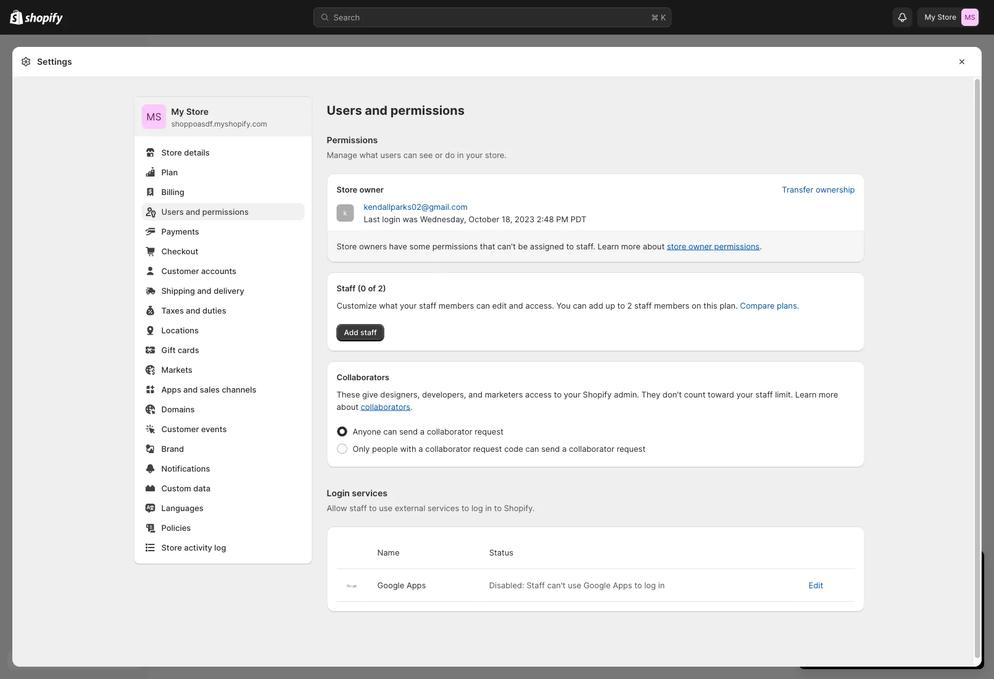Task type: vqa. For each thing, say whether or not it's contained in the screenshot.
more to the right
yes



Task type: describe. For each thing, give the bounding box(es) containing it.
store for store owners have some permissions that can't be assigned to staff. learn more about store owner permissions .
[[337, 241, 357, 251]]

be
[[518, 241, 528, 251]]

locations link
[[142, 322, 305, 339]]

collaborator down these give designers, developers, and marketers access to your shopify admin. they don't count toward your staff limit. learn more about
[[569, 444, 615, 454]]

permissions up 'plan.' in the right of the page
[[715, 241, 760, 251]]

shipping and delivery
[[161, 286, 244, 295]]

and inside these give designers, developers, and marketers access to your shopify admin. they don't count toward your staff limit. learn more about
[[469, 390, 483, 399]]

and down customer accounts
[[197, 286, 212, 295]]

up
[[606, 301, 616, 310]]

my for my store shoppoasdf.myshopify.com
[[171, 107, 184, 117]]

customize what your staff members can edit and access. you can add up to 2 staff members on this plan. compare plans.
[[337, 301, 800, 310]]

policies link
[[142, 519, 305, 537]]

0 vertical spatial can't
[[498, 241, 516, 251]]

1 vertical spatial .
[[411, 402, 413, 412]]

search
[[334, 12, 360, 22]]

months
[[846, 597, 875, 606]]

2)
[[378, 283, 386, 293]]

languages
[[161, 503, 204, 513]]

0 vertical spatial owner
[[360, 185, 384, 194]]

add
[[344, 328, 359, 337]]

anyone
[[353, 427, 381, 436]]

ownership
[[816, 185, 856, 194]]

collaborator for send
[[427, 427, 473, 436]]

and up permissions
[[365, 103, 388, 118]]

access
[[526, 390, 552, 399]]

1 horizontal spatial send
[[542, 444, 560, 454]]

limit.
[[776, 390, 794, 399]]

customer events link
[[142, 421, 305, 438]]

wednesday,
[[420, 214, 467, 224]]

0 horizontal spatial more
[[622, 241, 641, 251]]

domains
[[161, 404, 195, 414]]

switch
[[812, 584, 838, 594]]

store details
[[161, 148, 210, 157]]

1 members from the left
[[439, 301, 474, 310]]

channels
[[222, 385, 257, 394]]

plan link
[[142, 164, 305, 181]]

billing link
[[142, 183, 305, 201]]

about inside these give designers, developers, and marketers access to your shopify admin. they don't count toward your staff limit. learn more about
[[337, 402, 359, 412]]

disabled: staff can't use google apps to log in
[[490, 580, 665, 590]]

can right 'code' at the right of the page
[[526, 444, 539, 454]]

admin.
[[614, 390, 640, 399]]

kendallparks02@gmail.com link
[[364, 202, 468, 211]]

delivery
[[214, 286, 244, 295]]

payments link
[[142, 223, 305, 240]]

designers,
[[381, 390, 420, 399]]

status
[[490, 548, 514, 557]]

store owner permissions link
[[667, 241, 760, 251]]

store details link
[[142, 144, 305, 161]]

⌘
[[652, 12, 659, 22]]

left
[[854, 562, 873, 577]]

collaborators
[[361, 402, 411, 412]]

only
[[353, 444, 370, 454]]

permissions up permissions manage what users can see or do in your store.
[[391, 103, 465, 118]]

staff inside these give designers, developers, and marketers access to your shopify admin. they don't count toward your staff limit. learn more about
[[756, 390, 773, 399]]

collaborators .
[[361, 402, 413, 412]]

and inside switch to a paid plan and get: first 3 months for $1/month $50 app store credit
[[893, 584, 908, 594]]

store for store activity log
[[161, 543, 182, 552]]

a down developers,
[[420, 427, 425, 436]]

with
[[400, 444, 417, 454]]

1 horizontal spatial .
[[760, 241, 762, 251]]

toward
[[708, 390, 735, 399]]

and right edit
[[509, 301, 524, 310]]

0 vertical spatial users
[[327, 103, 362, 118]]

first
[[822, 597, 837, 606]]

request for send
[[475, 427, 504, 436]]

collaborator for with
[[426, 444, 471, 454]]

permissions inside shop settings menu element
[[202, 207, 249, 216]]

store activity log
[[161, 543, 226, 552]]

pdt
[[571, 214, 587, 224]]

more inside these give designers, developers, and marketers access to your shopify admin. they don't count toward your staff limit. learn more about
[[819, 390, 839, 399]]

2 horizontal spatial apps
[[613, 580, 633, 590]]

sales
[[200, 385, 220, 394]]

have
[[389, 241, 407, 251]]

payments
[[161, 227, 199, 236]]

add staff
[[344, 328, 377, 337]]

paid
[[857, 584, 873, 594]]

a inside switch to a paid plan and get: first 3 months for $1/month $50 app store credit
[[850, 584, 854, 594]]

for
[[877, 597, 888, 606]]

people
[[372, 444, 398, 454]]

2 inside dropdown button
[[812, 562, 819, 577]]

switch to a paid plan and get: first 3 months for $1/month $50 app store credit
[[812, 584, 926, 618]]

credit
[[877, 609, 899, 618]]

some
[[410, 241, 430, 251]]

edit
[[809, 580, 824, 590]]

can right you
[[573, 301, 587, 310]]

avatar with initials k image
[[337, 204, 354, 222]]

store owner
[[337, 185, 384, 194]]

users and permissions inside shop settings menu element
[[161, 207, 249, 216]]

details
[[184, 148, 210, 157]]

1 horizontal spatial services
[[428, 503, 460, 513]]

transfer ownership
[[783, 185, 856, 194]]

use inside login services allow staff to use external services to log in to shopify.
[[379, 503, 393, 513]]

these give designers, developers, and marketers access to your shopify admin. they don't count toward your staff limit. learn more about
[[337, 390, 839, 412]]

allow
[[327, 503, 347, 513]]

transfer
[[783, 185, 814, 194]]

shop settings menu element
[[134, 97, 312, 564]]

customize
[[337, 301, 377, 310]]

brand link
[[142, 440, 305, 458]]

languages link
[[142, 500, 305, 517]]

ms button
[[142, 104, 166, 129]]

to inside these give designers, developers, and marketers access to your shopify admin. they don't count toward your staff limit. learn more about
[[554, 390, 562, 399]]

users and permissions link
[[142, 203, 305, 220]]

count
[[685, 390, 706, 399]]

gift
[[161, 345, 176, 355]]

custom
[[161, 484, 191, 493]]

developers,
[[422, 390, 467, 399]]

staff down the some on the left top of page
[[419, 301, 437, 310]]

policies
[[161, 523, 191, 533]]

edit button
[[809, 580, 824, 590]]

my store shoppoasdf.myshopify.com
[[171, 107, 267, 128]]

and left sales
[[183, 385, 198, 394]]

duties
[[203, 306, 226, 315]]

0 horizontal spatial send
[[400, 427, 418, 436]]

2 vertical spatial log
[[645, 580, 656, 590]]

⌘ k
[[652, 12, 667, 22]]

october
[[469, 214, 500, 224]]

request for with
[[473, 444, 502, 454]]

can inside permissions manage what users can see or do in your store.
[[404, 150, 417, 160]]

shopify.
[[504, 503, 535, 513]]

log inside shop settings menu element
[[214, 543, 226, 552]]

1 google from the left
[[378, 580, 405, 590]]

pm
[[557, 214, 569, 224]]



Task type: locate. For each thing, give the bounding box(es) containing it.
apps and sales channels link
[[142, 381, 305, 398]]

1 vertical spatial customer
[[161, 424, 199, 434]]

taxes and duties
[[161, 306, 226, 315]]

1 vertical spatial users and permissions
[[161, 207, 249, 216]]

1 vertical spatial staff
[[527, 580, 545, 590]]

to inside switch to a paid plan and get: first 3 months for $1/month $50 app store credit
[[840, 584, 848, 594]]

1 vertical spatial send
[[542, 444, 560, 454]]

0 vertical spatial about
[[643, 241, 665, 251]]

1 horizontal spatial learn
[[796, 390, 817, 399]]

1 horizontal spatial staff
[[527, 580, 545, 590]]

1 vertical spatial my
[[171, 107, 184, 117]]

what inside permissions manage what users can see or do in your store.
[[360, 150, 378, 160]]

and right taxes
[[186, 306, 200, 315]]

app
[[839, 609, 853, 618]]

your inside permissions manage what users can see or do in your store.
[[466, 150, 483, 160]]

in inside 2 days left in your trial dropdown button
[[877, 562, 887, 577]]

checkout
[[161, 246, 198, 256]]

1 horizontal spatial my store image
[[962, 9, 979, 26]]

they
[[642, 390, 661, 399]]

store for store owner
[[337, 185, 358, 194]]

1 vertical spatial users
[[161, 207, 184, 216]]

0 horizontal spatial users
[[161, 207, 184, 216]]

dialog
[[987, 47, 995, 667]]

what down 2)
[[379, 301, 398, 310]]

owners
[[359, 241, 387, 251]]

1 horizontal spatial users and permissions
[[327, 103, 465, 118]]

0 vertical spatial more
[[622, 241, 641, 251]]

0 horizontal spatial store
[[667, 241, 687, 251]]

my for my store
[[925, 13, 936, 22]]

users and permissions down billing link
[[161, 207, 249, 216]]

manage
[[327, 150, 357, 160]]

access.
[[526, 301, 555, 310]]

staff right add
[[361, 328, 377, 337]]

request left 'code' at the right of the page
[[473, 444, 502, 454]]

1 horizontal spatial use
[[568, 580, 582, 590]]

what left users
[[360, 150, 378, 160]]

0 horizontal spatial 2
[[628, 301, 633, 310]]

2:48
[[537, 214, 554, 224]]

1 vertical spatial my store image
[[142, 104, 166, 129]]

users inside shop settings menu element
[[161, 207, 184, 216]]

use
[[379, 503, 393, 513], [568, 580, 582, 590]]

0 vertical spatial what
[[360, 150, 378, 160]]

collaborator down anyone can send a collaborator request
[[426, 444, 471, 454]]

settings dialog
[[12, 47, 982, 674]]

can up people at the bottom of page
[[384, 427, 397, 436]]

2 customer from the top
[[161, 424, 199, 434]]

permissions down 'wednesday,'
[[433, 241, 478, 251]]

a
[[420, 427, 425, 436], [419, 444, 423, 454], [563, 444, 567, 454], [850, 584, 854, 594]]

enabled: staff can use google apps to log in image
[[347, 584, 358, 588]]

1 horizontal spatial can't
[[548, 580, 566, 590]]

customer
[[161, 266, 199, 276], [161, 424, 199, 434]]

0 horizontal spatial google
[[378, 580, 405, 590]]

. up the compare
[[760, 241, 762, 251]]

1 horizontal spatial about
[[643, 241, 665, 251]]

checkout link
[[142, 243, 305, 260]]

learn right limit.
[[796, 390, 817, 399]]

0 horizontal spatial can't
[[498, 241, 516, 251]]

shopify image
[[25, 13, 63, 25]]

0 vertical spatial send
[[400, 427, 418, 436]]

customer down checkout
[[161, 266, 199, 276]]

my store image
[[962, 9, 979, 26], [142, 104, 166, 129]]

a right with
[[419, 444, 423, 454]]

members
[[439, 301, 474, 310], [655, 301, 690, 310]]

to
[[567, 241, 574, 251], [618, 301, 625, 310], [554, 390, 562, 399], [369, 503, 377, 513], [462, 503, 469, 513], [494, 503, 502, 513], [635, 580, 643, 590], [840, 584, 848, 594]]

members left edit
[[439, 301, 474, 310]]

my
[[925, 13, 936, 22], [171, 107, 184, 117]]

store inside 'settings' dialog
[[667, 241, 687, 251]]

(0
[[358, 283, 366, 293]]

taxes
[[161, 306, 184, 315]]

2 horizontal spatial log
[[645, 580, 656, 590]]

your left shopify
[[564, 390, 581, 399]]

store activity log link
[[142, 539, 305, 556]]

2023
[[515, 214, 535, 224]]

of
[[368, 283, 376, 293]]

0 horizontal spatial staff
[[337, 283, 356, 293]]

1 horizontal spatial members
[[655, 301, 690, 310]]

on
[[692, 301, 702, 310]]

1 horizontal spatial store
[[856, 609, 875, 618]]

more right staff.
[[622, 241, 641, 251]]

2 google from the left
[[584, 580, 611, 590]]

your up get:
[[890, 562, 916, 577]]

your inside dropdown button
[[890, 562, 916, 577]]

can't right the disabled:
[[548, 580, 566, 590]]

0 horizontal spatial log
[[214, 543, 226, 552]]

0 horizontal spatial my
[[171, 107, 184, 117]]

0 vertical spatial staff
[[337, 283, 356, 293]]

k
[[661, 12, 667, 22]]

1 horizontal spatial more
[[819, 390, 839, 399]]

and up 'payments'
[[186, 207, 200, 216]]

1 vertical spatial learn
[[796, 390, 817, 399]]

1 customer from the top
[[161, 266, 199, 276]]

users down billing
[[161, 207, 184, 216]]

1 horizontal spatial log
[[472, 503, 483, 513]]

permissions
[[391, 103, 465, 118], [202, 207, 249, 216], [433, 241, 478, 251], [715, 241, 760, 251]]

your left store.
[[466, 150, 483, 160]]

my store image up 'store details'
[[142, 104, 166, 129]]

collaborator down developers,
[[427, 427, 473, 436]]

staff left limit.
[[756, 390, 773, 399]]

0 vertical spatial learn
[[598, 241, 619, 251]]

. down designers,
[[411, 402, 413, 412]]

learn
[[598, 241, 619, 251], [796, 390, 817, 399]]

my store
[[925, 13, 957, 22]]

log
[[472, 503, 483, 513], [214, 543, 226, 552], [645, 580, 656, 590]]

customer inside customer events link
[[161, 424, 199, 434]]

1 vertical spatial use
[[568, 580, 582, 590]]

a right 'code' at the right of the page
[[563, 444, 567, 454]]

was
[[403, 214, 418, 224]]

notifications link
[[142, 460, 305, 477]]

markets
[[161, 365, 193, 375]]

owner up 'last'
[[360, 185, 384, 194]]

staff
[[337, 283, 356, 293], [527, 580, 545, 590]]

store inside my store shoppoasdf.myshopify.com
[[186, 107, 209, 117]]

store for credit
[[856, 609, 875, 618]]

login
[[382, 214, 401, 224]]

1 vertical spatial services
[[428, 503, 460, 513]]

permissions
[[327, 135, 378, 145]]

locations
[[161, 325, 199, 335]]

my store image right "my store"
[[962, 9, 979, 26]]

custom data
[[161, 484, 211, 493]]

edit
[[493, 301, 507, 310]]

0 vertical spatial services
[[352, 488, 388, 499]]

my inside my store shoppoasdf.myshopify.com
[[171, 107, 184, 117]]

accounts
[[201, 266, 237, 276]]

anyone can send a collaborator request
[[353, 427, 504, 436]]

data
[[193, 484, 211, 493]]

owner
[[360, 185, 384, 194], [689, 241, 713, 251]]

0 vertical spatial users and permissions
[[327, 103, 465, 118]]

customer down domains at bottom left
[[161, 424, 199, 434]]

your
[[466, 150, 483, 160], [400, 301, 417, 310], [564, 390, 581, 399], [737, 390, 754, 399], [890, 562, 916, 577]]

staff right allow
[[350, 503, 367, 513]]

staff.
[[577, 241, 596, 251]]

0 horizontal spatial use
[[379, 503, 393, 513]]

1 horizontal spatial owner
[[689, 241, 713, 251]]

18,
[[502, 214, 513, 224]]

staff right the disabled:
[[527, 580, 545, 590]]

see
[[420, 150, 433, 160]]

0 horizontal spatial apps
[[161, 385, 181, 394]]

store for store details
[[161, 148, 182, 157]]

customer for customer accounts
[[161, 266, 199, 276]]

staff inside login services allow staff to use external services to log in to shopify.
[[350, 503, 367, 513]]

0 horizontal spatial my store image
[[142, 104, 166, 129]]

last
[[364, 214, 380, 224]]

0 horizontal spatial users and permissions
[[161, 207, 249, 216]]

1 vertical spatial 2
[[812, 562, 819, 577]]

request down admin.
[[617, 444, 646, 454]]

0 horizontal spatial learn
[[598, 241, 619, 251]]

shoppoasdf.myshopify.com
[[171, 119, 267, 128]]

1 horizontal spatial what
[[379, 301, 398, 310]]

assigned
[[530, 241, 564, 251]]

send up with
[[400, 427, 418, 436]]

shopify image
[[10, 10, 23, 25]]

google apps
[[378, 580, 426, 590]]

your right the toward
[[737, 390, 754, 399]]

only people with a collaborator request code can send a collaborator request
[[353, 444, 646, 454]]

brand
[[161, 444, 184, 454]]

get:
[[910, 584, 925, 594]]

2 days left in your trial button
[[800, 551, 985, 577]]

customer accounts link
[[142, 262, 305, 280]]

add
[[589, 301, 604, 310]]

staff left (0
[[337, 283, 356, 293]]

1 vertical spatial store
[[856, 609, 875, 618]]

$1/month
[[890, 597, 926, 606]]

apps inside shop settings menu element
[[161, 385, 181, 394]]

0 horizontal spatial members
[[439, 301, 474, 310]]

shipping and delivery link
[[142, 282, 305, 299]]

0 horizontal spatial .
[[411, 402, 413, 412]]

login services allow staff to use external services to log in to shopify.
[[327, 488, 535, 513]]

2 inside 'settings' dialog
[[628, 301, 633, 310]]

services right the login
[[352, 488, 388, 499]]

code
[[505, 444, 524, 454]]

1 horizontal spatial apps
[[407, 580, 426, 590]]

users and permissions
[[327, 103, 465, 118], [161, 207, 249, 216]]

can't left be
[[498, 241, 516, 251]]

permissions down billing link
[[202, 207, 249, 216]]

1 vertical spatial more
[[819, 390, 839, 399]]

request up only people with a collaborator request code can send a collaborator request
[[475, 427, 504, 436]]

members left on on the right
[[655, 301, 690, 310]]

your right "customize"
[[400, 301, 417, 310]]

1 vertical spatial log
[[214, 543, 226, 552]]

collaborator
[[427, 427, 473, 436], [426, 444, 471, 454], [569, 444, 615, 454]]

0 vertical spatial my store image
[[962, 9, 979, 26]]

2 members from the left
[[655, 301, 690, 310]]

1 vertical spatial owner
[[689, 241, 713, 251]]

customer events
[[161, 424, 227, 434]]

add staff link
[[337, 324, 384, 341]]

1 vertical spatial what
[[379, 301, 398, 310]]

0 vertical spatial store
[[667, 241, 687, 251]]

0 vertical spatial my
[[925, 13, 936, 22]]

$50 app store credit link
[[822, 609, 899, 618]]

1 vertical spatial about
[[337, 402, 359, 412]]

owner up on on the right
[[689, 241, 713, 251]]

1 horizontal spatial my
[[925, 13, 936, 22]]

1 horizontal spatial 2
[[812, 562, 819, 577]]

0 horizontal spatial what
[[360, 150, 378, 160]]

0 horizontal spatial services
[[352, 488, 388, 499]]

can left edit
[[477, 301, 490, 310]]

1 vertical spatial can't
[[548, 580, 566, 590]]

trial
[[920, 562, 941, 577]]

transfer ownership button
[[783, 185, 856, 194]]

staff right up
[[635, 301, 652, 310]]

2 right up
[[628, 301, 633, 310]]

0 vertical spatial log
[[472, 503, 483, 513]]

and up $1/month
[[893, 584, 908, 594]]

.
[[760, 241, 762, 251], [411, 402, 413, 412]]

0 vertical spatial use
[[379, 503, 393, 513]]

cards
[[178, 345, 199, 355]]

$50
[[822, 609, 837, 618]]

my store image inside shop settings menu element
[[142, 104, 166, 129]]

users up permissions
[[327, 103, 362, 118]]

markets link
[[142, 361, 305, 379]]

0 vertical spatial 2
[[628, 301, 633, 310]]

about down these
[[337, 402, 359, 412]]

0 vertical spatial customer
[[161, 266, 199, 276]]

0 horizontal spatial about
[[337, 402, 359, 412]]

can left see
[[404, 150, 417, 160]]

plan
[[875, 584, 891, 594]]

about left store owner permissions link
[[643, 241, 665, 251]]

in inside permissions manage what users can see or do in your store.
[[457, 150, 464, 160]]

a left paid
[[850, 584, 854, 594]]

log inside login services allow staff to use external services to log in to shopify.
[[472, 503, 483, 513]]

or
[[435, 150, 443, 160]]

0 horizontal spatial owner
[[360, 185, 384, 194]]

customer inside customer accounts link
[[161, 266, 199, 276]]

1 horizontal spatial users
[[327, 103, 362, 118]]

learn right staff.
[[598, 241, 619, 251]]

in inside login services allow staff to use external services to log in to shopify.
[[486, 503, 492, 513]]

store inside switch to a paid plan and get: first 3 months for $1/month $50 app store credit
[[856, 609, 875, 618]]

compare
[[741, 301, 775, 310]]

and left marketers
[[469, 390, 483, 399]]

send right 'code' at the right of the page
[[542, 444, 560, 454]]

store.
[[485, 150, 507, 160]]

users and permissions up permissions manage what users can see or do in your store.
[[327, 103, 465, 118]]

1 horizontal spatial google
[[584, 580, 611, 590]]

learn inside these give designers, developers, and marketers access to your shopify admin. they don't count toward your staff limit. learn more about
[[796, 390, 817, 399]]

store for owner
[[667, 241, 687, 251]]

0 vertical spatial .
[[760, 241, 762, 251]]

collaborators
[[337, 372, 390, 382]]

services right external
[[428, 503, 460, 513]]

more
[[622, 241, 641, 251], [819, 390, 839, 399]]

gift cards
[[161, 345, 199, 355]]

more right limit.
[[819, 390, 839, 399]]

2 up edit
[[812, 562, 819, 577]]

customer for customer events
[[161, 424, 199, 434]]



